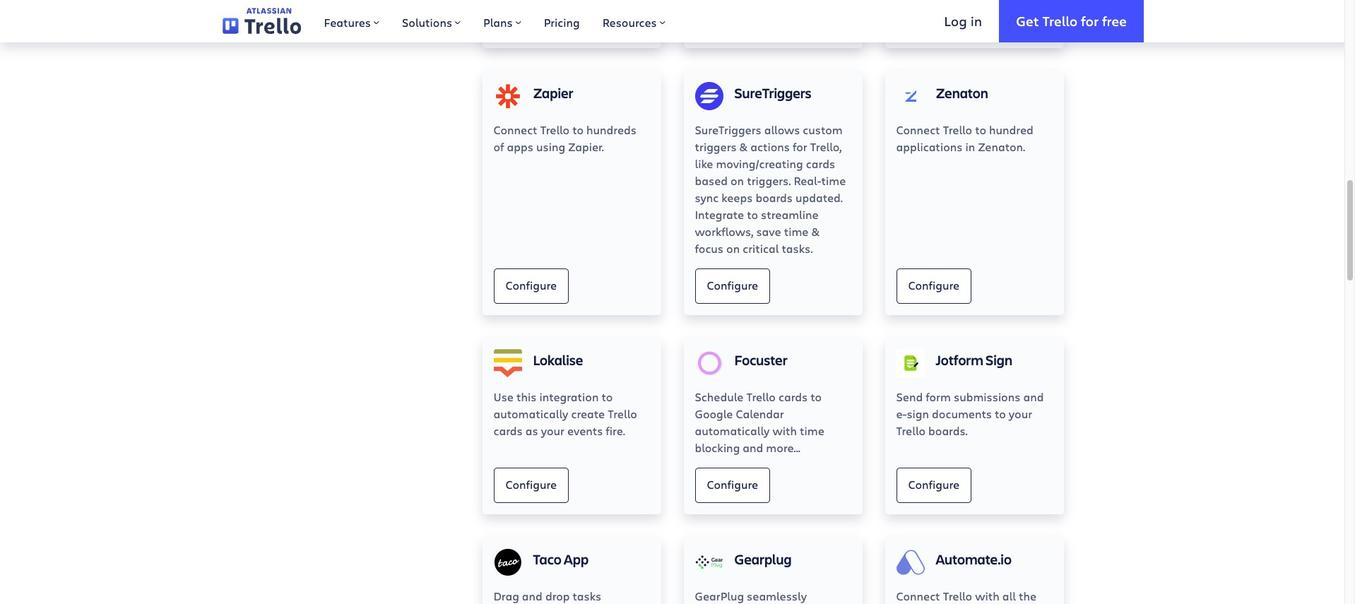 Task type: locate. For each thing, give the bounding box(es) containing it.
connect inside connect trello to hundred applications in zenaton.
[[897, 122, 941, 137]]

trello down automate.io
[[943, 589, 973, 604]]

with inside connect trello with all the
[[976, 589, 1000, 604]]

with inside the schedule trello cards to google calendar automatically with time blocking and more...
[[773, 423, 797, 438]]

time up the tasks.
[[784, 224, 809, 239]]

trello inside connect trello to hundred applications in zenaton.
[[943, 122, 973, 137]]

connect down automate.io
[[897, 589, 941, 604]]

this
[[517, 389, 537, 404]]

connect inside connect trello to hundreds of apps using zapier.
[[494, 122, 538, 137]]

0 horizontal spatial for
[[793, 139, 808, 154]]

create
[[571, 406, 605, 421]]

configure link for zapier
[[494, 269, 569, 304]]

with up the more...
[[773, 423, 797, 438]]

1 vertical spatial your
[[541, 423, 565, 438]]

apps
[[507, 139, 534, 154]]

2 horizontal spatial and
[[1024, 389, 1044, 404]]

to inside "send form submissions and e-sign documents to your trello boards."
[[995, 406, 1006, 421]]

suretriggers up triggers
[[695, 122, 762, 137]]

drop
[[546, 589, 570, 604]]

drag and drop tasks
[[494, 589, 620, 604]]

solutions button
[[391, 0, 472, 42]]

schedule trello cards to google calendar automatically with time blocking and more...
[[695, 389, 825, 455]]

0 horizontal spatial &
[[740, 139, 748, 154]]

suretriggers inside suretriggers allows custom triggers & actions for trello, like moving/creating cards based on triggers. real-time sync keeps boards updated. integrate to streamline workflows, save time & focus on critical tasks.
[[695, 122, 762, 137]]

get trello for free
[[1017, 12, 1127, 29]]

with left all
[[976, 589, 1000, 604]]

trello right get
[[1043, 12, 1078, 29]]

0 horizontal spatial with
[[773, 423, 797, 438]]

for left free
[[1082, 12, 1099, 29]]

atlassian trello image
[[223, 8, 301, 34]]

time inside the schedule trello cards to google calendar automatically with time blocking and more...
[[800, 423, 825, 438]]

automatically
[[494, 406, 569, 421], [695, 423, 770, 438]]

1 vertical spatial suretriggers
[[695, 122, 762, 137]]

applications
[[897, 139, 963, 154]]

based
[[695, 173, 728, 188]]

in left zenaton.
[[966, 139, 976, 154]]

0 horizontal spatial and
[[522, 589, 543, 604]]

configure link for zenaton
[[897, 269, 972, 304]]

1 vertical spatial cards
[[779, 389, 808, 404]]

connect
[[494, 122, 538, 137], [897, 122, 941, 137], [897, 589, 941, 604]]

cards down 'trello,' on the top of page
[[806, 156, 836, 171]]

and inside "send form submissions and e-sign documents to your trello boards."
[[1024, 389, 1044, 404]]

2 vertical spatial and
[[522, 589, 543, 604]]

and inside the schedule trello cards to google calendar automatically with time blocking and more...
[[743, 440, 764, 455]]

to
[[573, 122, 584, 137], [976, 122, 987, 137], [747, 207, 758, 222], [602, 389, 613, 404], [811, 389, 822, 404], [995, 406, 1006, 421]]

1 vertical spatial automatically
[[695, 423, 770, 438]]

0 vertical spatial your
[[1009, 406, 1033, 421]]

& up moving/creating
[[740, 139, 748, 154]]

of
[[494, 139, 504, 154]]

your right as at the left bottom of the page
[[541, 423, 565, 438]]

features
[[324, 15, 371, 30]]

connect inside connect trello with all the
[[897, 589, 941, 604]]

1 vertical spatial for
[[793, 139, 808, 154]]

time up updated.
[[822, 173, 846, 188]]

0 vertical spatial and
[[1024, 389, 1044, 404]]

use
[[494, 389, 514, 404]]

on
[[731, 173, 744, 188], [727, 241, 740, 256]]

1 vertical spatial and
[[743, 440, 764, 455]]

send form submissions and e-sign documents to your trello boards.
[[897, 389, 1044, 438]]

configure for focuster
[[707, 477, 759, 492]]

1 horizontal spatial &
[[812, 224, 820, 239]]

in
[[971, 12, 983, 29], [966, 139, 976, 154]]

actions
[[751, 139, 790, 154]]

trello down "sign" at the right bottom
[[897, 423, 926, 438]]

configure link for lokalise
[[494, 468, 569, 503]]

trello up using
[[541, 122, 570, 137]]

trello inside connect trello to hundreds of apps using zapier.
[[541, 122, 570, 137]]

configure
[[506, 11, 557, 26], [909, 11, 960, 26], [506, 278, 557, 293], [707, 278, 759, 293], [909, 278, 960, 293], [506, 477, 557, 492], [707, 477, 759, 492], [909, 477, 960, 492]]

1 horizontal spatial for
[[1082, 12, 1099, 29]]

1 horizontal spatial with
[[976, 589, 1000, 604]]

focuster
[[735, 351, 788, 370]]

with
[[773, 423, 797, 438], [976, 589, 1000, 604]]

and left the more...
[[743, 440, 764, 455]]

& up the tasks.
[[812, 224, 820, 239]]

jotform
[[936, 351, 984, 370]]

configure link for focuster
[[695, 468, 771, 503]]

moving/creating
[[716, 156, 804, 171]]

resources
[[603, 15, 657, 30]]

time
[[822, 173, 846, 188], [784, 224, 809, 239], [800, 423, 825, 438]]

for down allows
[[793, 139, 808, 154]]

on down the workflows,
[[727, 241, 740, 256]]

&
[[740, 139, 748, 154], [812, 224, 820, 239]]

keeps
[[722, 190, 753, 205]]

0 horizontal spatial your
[[541, 423, 565, 438]]

get trello for free link
[[1000, 0, 1144, 42]]

zenaton
[[936, 83, 989, 102]]

for inside suretriggers allows custom triggers & actions for trello, like moving/creating cards based on triggers. real-time sync keeps boards updated. integrate to streamline workflows, save time & focus on critical tasks.
[[793, 139, 808, 154]]

0 vertical spatial for
[[1082, 12, 1099, 29]]

documents
[[932, 406, 992, 421]]

trello up calendar
[[747, 389, 776, 404]]

automatically inside the schedule trello cards to google calendar automatically with time blocking and more...
[[695, 423, 770, 438]]

connect up apps
[[494, 122, 538, 137]]

and left drop
[[522, 589, 543, 604]]

and right submissions
[[1024, 389, 1044, 404]]

1 horizontal spatial and
[[743, 440, 764, 455]]

1 vertical spatial with
[[976, 589, 1000, 604]]

1 vertical spatial in
[[966, 139, 976, 154]]

cards up calendar
[[779, 389, 808, 404]]

trello up applications
[[943, 122, 973, 137]]

sync
[[695, 190, 719, 205]]

configure link
[[494, 1, 569, 37], [897, 1, 972, 37], [494, 269, 569, 304], [695, 269, 771, 304], [897, 269, 972, 304], [494, 468, 569, 503], [695, 468, 771, 503], [897, 468, 972, 503]]

automatically up blocking
[[695, 423, 770, 438]]

automatically inside use this integration to automatically create trello cards as your events fire.
[[494, 406, 569, 421]]

2 vertical spatial cards
[[494, 423, 523, 438]]

for
[[1082, 12, 1099, 29], [793, 139, 808, 154]]

suretriggers
[[735, 83, 812, 102], [695, 122, 762, 137]]

connect trello to hundreds of apps using zapier.
[[494, 122, 637, 154]]

lokalise
[[533, 351, 583, 370]]

cards left as at the left bottom of the page
[[494, 423, 523, 438]]

trello
[[1043, 12, 1078, 29], [541, 122, 570, 137], [943, 122, 973, 137], [747, 389, 776, 404], [608, 406, 637, 421], [897, 423, 926, 438], [943, 589, 973, 604]]

your inside "send form submissions and e-sign documents to your trello boards."
[[1009, 406, 1033, 421]]

sign
[[907, 406, 930, 421]]

suretriggers allows custom triggers & actions for trello, like moving/creating cards based on triggers. real-time sync keeps boards updated. integrate to streamline workflows, save time & focus on critical tasks.
[[695, 122, 846, 256]]

tasks.
[[782, 241, 813, 256]]

2 vertical spatial time
[[800, 423, 825, 438]]

google
[[695, 406, 733, 421]]

0 vertical spatial suretriggers
[[735, 83, 812, 102]]

configure link for suretriggers
[[695, 269, 771, 304]]

0 horizontal spatial automatically
[[494, 406, 569, 421]]

submissions
[[954, 389, 1021, 404]]

on up the keeps
[[731, 173, 744, 188]]

tasks
[[573, 589, 602, 604]]

plans button
[[472, 0, 533, 42]]

your down submissions
[[1009, 406, 1033, 421]]

plans
[[484, 15, 513, 30]]

0 vertical spatial with
[[773, 423, 797, 438]]

gearplug
[[735, 550, 792, 569]]

in inside connect trello to hundred applications in zenaton.
[[966, 139, 976, 154]]

trello inside the schedule trello cards to google calendar automatically with time blocking and more...
[[747, 389, 776, 404]]

configure for jotform sign
[[909, 477, 960, 492]]

to inside the schedule trello cards to google calendar automatically with time blocking and more...
[[811, 389, 822, 404]]

schedule
[[695, 389, 744, 404]]

in right log
[[971, 12, 983, 29]]

suretriggers for suretriggers allows custom triggers & actions for trello, like moving/creating cards based on triggers. real-time sync keeps boards updated. integrate to streamline workflows, save time & focus on critical tasks.
[[695, 122, 762, 137]]

the
[[1019, 589, 1037, 604]]

configure for zapier
[[506, 278, 557, 293]]

resources button
[[591, 0, 677, 42]]

pricing
[[544, 15, 580, 30]]

triggers.
[[747, 173, 791, 188]]

integration
[[540, 389, 599, 404]]

e-
[[897, 406, 907, 421]]

0 vertical spatial automatically
[[494, 406, 569, 421]]

trello for get trello for free
[[1043, 12, 1078, 29]]

trello up fire.
[[608, 406, 637, 421]]

connect for zenaton
[[897, 122, 941, 137]]

1 vertical spatial &
[[812, 224, 820, 239]]

your
[[1009, 406, 1033, 421], [541, 423, 565, 438]]

send
[[897, 389, 923, 404]]

1 horizontal spatial your
[[1009, 406, 1033, 421]]

automatically up as at the left bottom of the page
[[494, 406, 569, 421]]

connect up applications
[[897, 122, 941, 137]]

gearplug
[[695, 589, 744, 604]]

and
[[1024, 389, 1044, 404], [743, 440, 764, 455], [522, 589, 543, 604]]

trello inside use this integration to automatically create trello cards as your events fire.
[[608, 406, 637, 421]]

1 horizontal spatial automatically
[[695, 423, 770, 438]]

as
[[526, 423, 538, 438]]

0 vertical spatial cards
[[806, 156, 836, 171]]

suretriggers up allows
[[735, 83, 812, 102]]

trello inside connect trello with all the
[[943, 589, 973, 604]]

time up the more...
[[800, 423, 825, 438]]

trello for connect trello to hundreds of apps using zapier.
[[541, 122, 570, 137]]



Task type: vqa. For each thing, say whether or not it's contained in the screenshot.
Configure link corresponding to Focuster
yes



Task type: describe. For each thing, give the bounding box(es) containing it.
critical
[[743, 241, 779, 256]]

gearplug seamlessly
[[695, 589, 846, 604]]

get
[[1017, 12, 1039, 29]]

jotform sign
[[936, 351, 1013, 370]]

sign
[[986, 351, 1013, 370]]

configure for suretriggers
[[707, 278, 759, 293]]

focus
[[695, 241, 724, 256]]

using
[[536, 139, 566, 154]]

your inside use this integration to automatically create trello cards as your events fire.
[[541, 423, 565, 438]]

1 vertical spatial time
[[784, 224, 809, 239]]

custom
[[803, 122, 843, 137]]

taco app
[[533, 550, 589, 569]]

features button
[[313, 0, 391, 42]]

trello for connect trello with all the
[[943, 589, 973, 604]]

blocking
[[695, 440, 740, 455]]

free
[[1103, 12, 1127, 29]]

integrate
[[695, 207, 744, 222]]

log in
[[945, 12, 983, 29]]

trello for schedule trello cards to google calendar automatically with time blocking and more...
[[747, 389, 776, 404]]

streamline
[[761, 207, 819, 222]]

use this integration to automatically create trello cards as your events fire.
[[494, 389, 637, 438]]

configure for zenaton
[[909, 278, 960, 293]]

hundred
[[990, 122, 1034, 137]]

seamlessly
[[747, 589, 807, 604]]

log
[[945, 12, 968, 29]]

calendar
[[736, 406, 784, 421]]

taco
[[533, 550, 562, 569]]

app
[[564, 550, 589, 569]]

real-
[[794, 173, 822, 188]]

zenaton.
[[978, 139, 1026, 154]]

solutions
[[402, 15, 452, 30]]

0 vertical spatial on
[[731, 173, 744, 188]]

allows
[[765, 122, 800, 137]]

suretriggers for suretriggers
[[735, 83, 812, 102]]

to inside use this integration to automatically create trello cards as your events fire.
[[602, 389, 613, 404]]

zapier.
[[568, 139, 604, 154]]

boards
[[756, 190, 793, 205]]

boards.
[[929, 423, 968, 438]]

drag
[[494, 589, 519, 604]]

zapier
[[533, 83, 574, 102]]

more...
[[766, 440, 801, 455]]

fire.
[[606, 423, 625, 438]]

1 vertical spatial on
[[727, 241, 740, 256]]

connect trello to hundred applications in zenaton.
[[897, 122, 1034, 154]]

cards inside use this integration to automatically create trello cards as your events fire.
[[494, 423, 523, 438]]

connect trello with all the
[[897, 589, 1037, 604]]

trello,
[[811, 139, 842, 154]]

like
[[695, 156, 713, 171]]

configure for lokalise
[[506, 477, 557, 492]]

connect for zapier
[[494, 122, 538, 137]]

pricing link
[[533, 0, 591, 42]]

cards inside suretriggers allows custom triggers & actions for trello, like moving/creating cards based on triggers. real-time sync keeps boards updated. integrate to streamline workflows, save time & focus on critical tasks.
[[806, 156, 836, 171]]

form
[[926, 389, 951, 404]]

trello for connect trello to hundred applications in zenaton.
[[943, 122, 973, 137]]

save
[[757, 224, 782, 239]]

and inside the drag and drop tasks
[[522, 589, 543, 604]]

configure link for jotform sign
[[897, 468, 972, 503]]

0 vertical spatial in
[[971, 12, 983, 29]]

to inside suretriggers allows custom triggers & actions for trello, like moving/creating cards based on triggers. real-time sync keeps boards updated. integrate to streamline workflows, save time & focus on critical tasks.
[[747, 207, 758, 222]]

log in link
[[928, 0, 1000, 42]]

0 vertical spatial &
[[740, 139, 748, 154]]

triggers
[[695, 139, 737, 154]]

0 vertical spatial time
[[822, 173, 846, 188]]

all
[[1003, 589, 1016, 604]]

trello inside "send form submissions and e-sign documents to your trello boards."
[[897, 423, 926, 438]]

hundreds
[[587, 122, 637, 137]]

to inside connect trello to hundreds of apps using zapier.
[[573, 122, 584, 137]]

automate.io
[[936, 550, 1012, 569]]

updated.
[[796, 190, 843, 205]]

workflows,
[[695, 224, 754, 239]]

events
[[568, 423, 603, 438]]

cards inside the schedule trello cards to google calendar automatically with time blocking and more...
[[779, 389, 808, 404]]

to inside connect trello to hundred applications in zenaton.
[[976, 122, 987, 137]]

connect for automate.io
[[897, 589, 941, 604]]



